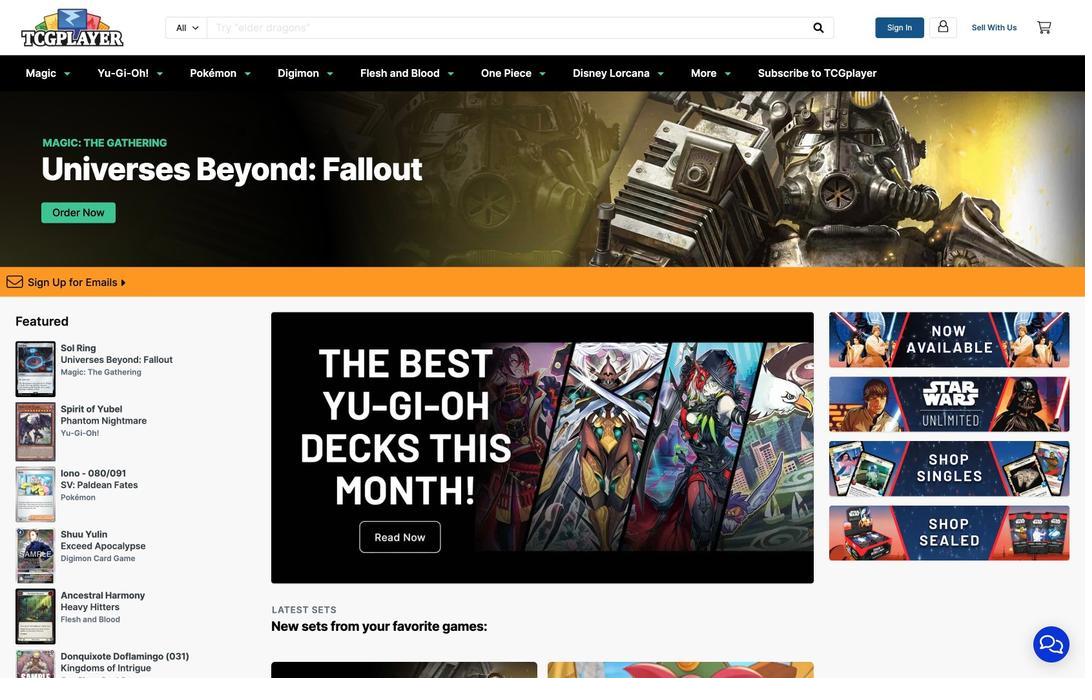 Task type: locate. For each thing, give the bounding box(es) containing it.
application
[[1018, 611, 1085, 678]]

view your shopping cart image
[[1038, 21, 1051, 34]]

3 shop star wars: unlimited image from the top
[[829, 441, 1070, 496]]

shop star wars: unlimited image
[[829, 312, 1070, 367], [829, 377, 1070, 432], [829, 441, 1070, 496], [829, 506, 1070, 561]]

None text field
[[207, 17, 804, 38]]

shuu yulin image
[[16, 528, 56, 584]]

the best decks in yu-gi-oh right now image
[[271, 312, 814, 584]]

user icon image
[[936, 19, 950, 33]]

spirit of yubel image
[[16, 402, 56, 462]]



Task type: vqa. For each thing, say whether or not it's contained in the screenshot.
Recipient's email: "email field"
no



Task type: describe. For each thing, give the bounding box(es) containing it.
1 shop star wars: unlimited image from the top
[[829, 312, 1070, 367]]

2 shop star wars: unlimited image from the top
[[829, 377, 1070, 432]]

tcgplayer.com image
[[21, 8, 124, 47]]

iono - 080/091 image
[[16, 467, 56, 523]]

ancestral harmony image
[[16, 589, 56, 645]]

caret right image
[[120, 278, 125, 288]]

submit your search image
[[813, 22, 824, 33]]

donquixote doflamingo (031) image
[[16, 650, 56, 678]]

4 shop star wars: unlimited image from the top
[[829, 506, 1070, 561]]

envelope image
[[6, 274, 23, 290]]

sol ring image
[[16, 341, 56, 397]]



